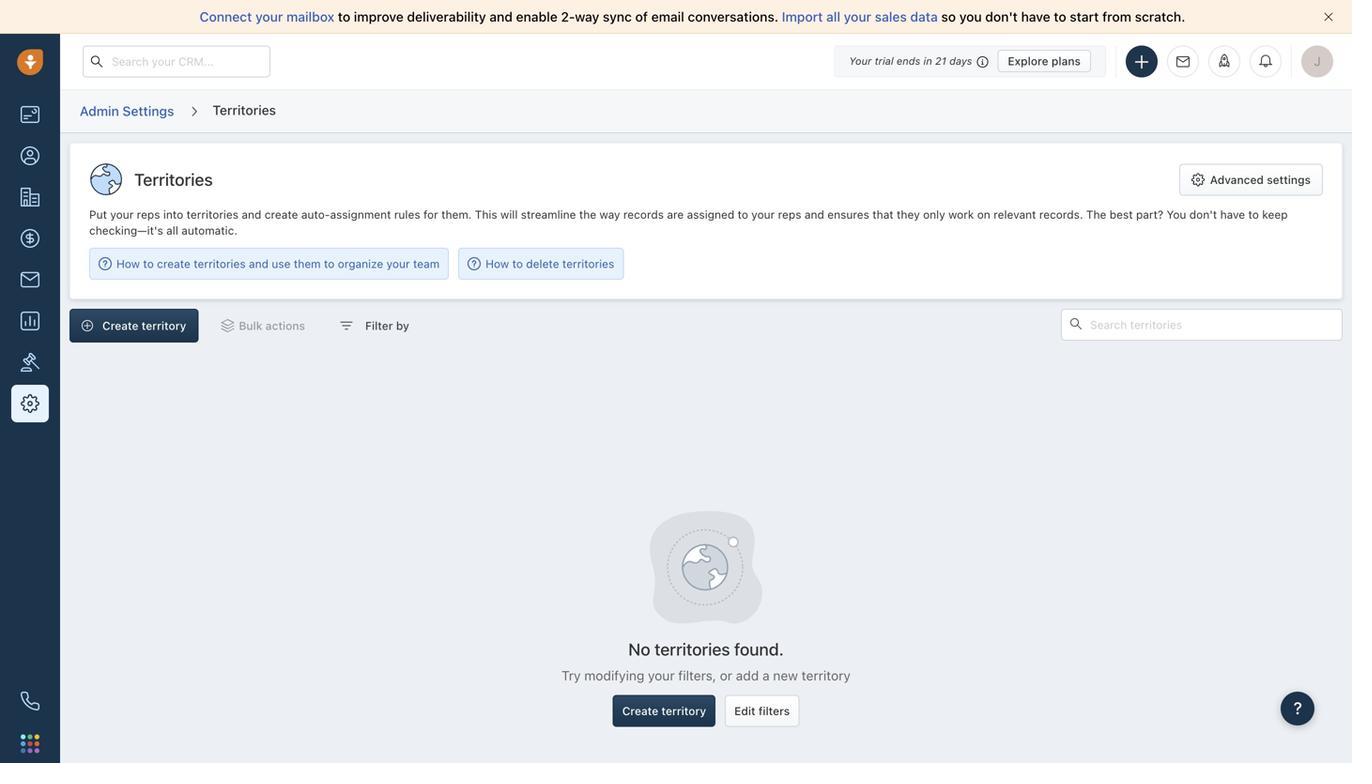 Task type: describe. For each thing, give the bounding box(es) containing it.
your
[[849, 55, 872, 67]]

the
[[1086, 208, 1107, 221]]

mailbox
[[286, 9, 334, 24]]

no territories found. try modifying your filters, or add a new territory
[[562, 639, 851, 684]]

settings
[[1267, 173, 1311, 186]]

and left enable
[[490, 9, 513, 24]]

admin settings link
[[79, 97, 175, 126]]

territories inside put your reps into territories and create auto-assignment rules for them. this will streamline the way records are assigned to your reps and ensures that they only work on relevant records. the best part? you don't have to keep checking—it's all automatic.
[[187, 208, 239, 221]]

will
[[501, 208, 518, 221]]

0 horizontal spatial territory
[[142, 319, 186, 333]]

2 reps from the left
[[778, 208, 801, 221]]

advanced settings
[[1210, 173, 1311, 186]]

1 vertical spatial create territory button
[[613, 695, 716, 727]]

0 vertical spatial don't
[[985, 9, 1018, 24]]

for
[[424, 208, 438, 221]]

filter by button
[[328, 309, 421, 343]]

use
[[272, 257, 291, 270]]

your left sales
[[844, 9, 872, 24]]

only
[[923, 208, 945, 221]]

territories inside how to create territories and use them to organize your team link
[[194, 257, 246, 270]]

trial
[[875, 55, 894, 67]]

into
[[163, 208, 183, 221]]

scratch.
[[1135, 9, 1186, 24]]

from
[[1103, 9, 1132, 24]]

team
[[413, 257, 440, 270]]

edit filters
[[734, 705, 790, 718]]

0 vertical spatial create territory
[[102, 319, 186, 333]]

try
[[562, 668, 581, 684]]

in
[[924, 55, 932, 67]]

and up how to create territories and use them to organize your team link
[[242, 208, 261, 221]]

filters,
[[678, 668, 716, 684]]

assigned
[[687, 208, 735, 221]]

records.
[[1039, 208, 1083, 221]]

modifying
[[584, 668, 644, 684]]

0 vertical spatial way
[[575, 9, 599, 24]]

container_wx8msf4aqz5i3rn1 image inside filter by button
[[340, 319, 353, 333]]

are
[[667, 208, 684, 221]]

data
[[910, 9, 938, 24]]

deliverability
[[407, 9, 486, 24]]

that
[[873, 208, 894, 221]]

auto-
[[301, 208, 330, 221]]

connect your mailbox link
[[200, 9, 338, 24]]

to right them
[[324, 257, 335, 270]]

plans
[[1052, 54, 1081, 68]]

1 horizontal spatial create
[[622, 705, 659, 718]]

to left delete
[[512, 257, 523, 270]]

improve
[[354, 9, 404, 24]]

this
[[475, 208, 497, 221]]

you
[[1167, 208, 1186, 221]]

settings
[[123, 103, 174, 119]]

0 vertical spatial create
[[102, 319, 139, 333]]

checking—it's
[[89, 224, 163, 237]]

your left team
[[387, 257, 410, 270]]

container_wx8msf4aqz5i3rn1 image for how to delete territories
[[468, 257, 481, 271]]

freshworks switcher image
[[21, 735, 39, 753]]

days
[[950, 55, 972, 67]]

start
[[1070, 9, 1099, 24]]

found.
[[734, 639, 784, 660]]

and left 'ensures'
[[805, 208, 824, 221]]

put
[[89, 208, 107, 221]]

connect
[[200, 9, 252, 24]]

properties image
[[21, 353, 39, 372]]

explore plans
[[1008, 54, 1081, 68]]

sync
[[603, 9, 632, 24]]

0 vertical spatial create territory button
[[69, 309, 198, 343]]

to right assigned
[[738, 208, 748, 221]]

Search your CRM... text field
[[83, 46, 270, 77]]

conversations.
[[688, 9, 779, 24]]

how to delete territories link
[[468, 256, 614, 272]]

best
[[1110, 208, 1133, 221]]

territories inside no territories found. try modifying your filters, or add a new territory
[[655, 639, 730, 660]]

your inside no territories found. try modifying your filters, or add a new territory
[[648, 668, 675, 684]]

import all your sales data link
[[782, 9, 941, 24]]

how to create territories and use them to organize your team
[[116, 257, 440, 270]]

what's new image
[[1218, 54, 1231, 67]]

assignment
[[330, 208, 391, 221]]

how to delete territories
[[486, 257, 614, 270]]

automatic.
[[181, 224, 237, 237]]

no
[[629, 639, 650, 660]]

on
[[977, 208, 991, 221]]

have inside put your reps into territories and create auto-assignment rules for them. this will streamline the way records are assigned to your reps and ensures that they only work on relevant records. the best part? you don't have to keep checking—it's all automatic.
[[1220, 208, 1245, 221]]

filter
[[365, 319, 393, 333]]

create inside put your reps into territories and create auto-assignment rules for them. this will streamline the way records are assigned to your reps and ensures that they only work on relevant records. the best part? you don't have to keep checking—it's all automatic.
[[265, 208, 298, 221]]

2-
[[561, 9, 575, 24]]

advanced
[[1210, 173, 1264, 186]]

1 reps from the left
[[137, 208, 160, 221]]

they
[[897, 208, 920, 221]]

Search territories text field
[[1061, 309, 1343, 341]]

ends
[[897, 55, 921, 67]]

so
[[941, 9, 956, 24]]

your left mailbox
[[255, 9, 283, 24]]



Task type: locate. For each thing, give the bounding box(es) containing it.
0 vertical spatial have
[[1021, 9, 1051, 24]]

explore plans link
[[998, 50, 1091, 72]]

1 vertical spatial create
[[622, 705, 659, 718]]

filters
[[759, 705, 790, 718]]

1 horizontal spatial create
[[265, 208, 298, 221]]

to left start
[[1054, 9, 1067, 24]]

rules
[[394, 208, 420, 221]]

territories up into
[[134, 170, 213, 190]]

0 horizontal spatial create
[[157, 257, 191, 270]]

your up the checking—it's
[[110, 208, 134, 221]]

work
[[949, 208, 974, 221]]

container_wx8msf4aqz5i3rn1 image for how to create territories and use them to organize your team
[[99, 257, 112, 271]]

or
[[720, 668, 732, 684]]

2 horizontal spatial territory
[[802, 668, 851, 684]]

don't inside put your reps into territories and create auto-assignment rules for them. this will streamline the way records are assigned to your reps and ensures that they only work on relevant records. the best part? you don't have to keep checking—it's all automatic.
[[1190, 208, 1217, 221]]

your right assigned
[[752, 208, 775, 221]]

filter by
[[365, 319, 409, 333]]

send email image
[[1177, 56, 1190, 68]]

1 how from the left
[[116, 257, 140, 270]]

1 horizontal spatial reps
[[778, 208, 801, 221]]

organize
[[338, 257, 383, 270]]

your
[[255, 9, 283, 24], [844, 9, 872, 24], [110, 208, 134, 221], [752, 208, 775, 221], [387, 257, 410, 270], [648, 668, 675, 684]]

territories down search your crm... text field
[[213, 102, 276, 118]]

your down no
[[648, 668, 675, 684]]

2 vertical spatial territory
[[662, 705, 706, 718]]

1 horizontal spatial how
[[486, 257, 509, 270]]

have up explore
[[1021, 9, 1051, 24]]

to down the checking—it's
[[143, 257, 154, 270]]

0 vertical spatial all
[[826, 9, 841, 24]]

of
[[635, 9, 648, 24]]

don't
[[985, 9, 1018, 24], [1190, 208, 1217, 221]]

you
[[960, 9, 982, 24]]

add
[[736, 668, 759, 684]]

a
[[763, 668, 770, 684]]

1 vertical spatial way
[[600, 208, 620, 221]]

way
[[575, 9, 599, 24], [600, 208, 620, 221]]

reps left 'ensures'
[[778, 208, 801, 221]]

container_wx8msf4aqz5i3rn1 image
[[1191, 173, 1205, 186]]

1 horizontal spatial don't
[[1190, 208, 1217, 221]]

2 how from the left
[[486, 257, 509, 270]]

territories up filters,
[[655, 639, 730, 660]]

import
[[782, 9, 823, 24]]

explore
[[1008, 54, 1049, 68]]

and left use on the left top of page
[[249, 257, 269, 270]]

0 vertical spatial territories
[[213, 102, 276, 118]]

put your reps into territories and create auto-assignment rules for them. this will streamline the way records are assigned to your reps and ensures that they only work on relevant records. the best part? you don't have to keep checking—it's all automatic.
[[89, 208, 1288, 237]]

email
[[651, 9, 684, 24]]

delete
[[526, 257, 559, 270]]

container_wx8msf4aqz5i3rn1 image inside how to create territories and use them to organize your team link
[[99, 257, 112, 271]]

territories inside how to delete territories link
[[562, 257, 614, 270]]

0 horizontal spatial create territory button
[[69, 309, 198, 343]]

territories
[[213, 102, 276, 118], [134, 170, 213, 190]]

0 horizontal spatial create territory
[[102, 319, 186, 333]]

part?
[[1136, 208, 1164, 221]]

1 vertical spatial territory
[[802, 668, 851, 684]]

advanced settings button
[[1179, 164, 1323, 196]]

create territory
[[102, 319, 186, 333], [622, 705, 706, 718]]

admin settings
[[80, 103, 174, 119]]

territories right delete
[[562, 257, 614, 270]]

phone element
[[11, 683, 49, 720]]

reps left into
[[137, 208, 160, 221]]

21
[[935, 55, 947, 67]]

all right import
[[826, 9, 841, 24]]

relevant
[[994, 208, 1036, 221]]

container_wx8msf4aqz5i3rn1 image inside how to delete territories link
[[468, 257, 481, 271]]

1 vertical spatial have
[[1220, 208, 1245, 221]]

0 horizontal spatial create
[[102, 319, 139, 333]]

them.
[[441, 208, 472, 221]]

0 horizontal spatial how
[[116, 257, 140, 270]]

all down into
[[166, 224, 178, 237]]

way left sync
[[575, 9, 599, 24]]

phone image
[[21, 692, 39, 711]]

have
[[1021, 9, 1051, 24], [1220, 208, 1245, 221]]

to right mailbox
[[338, 9, 350, 24]]

all inside put your reps into territories and create auto-assignment rules for them. this will streamline the way records are assigned to your reps and ensures that they only work on relevant records. the best part? you don't have to keep checking—it's all automatic.
[[166, 224, 178, 237]]

container_wx8msf4aqz5i3rn1 image
[[99, 257, 112, 271], [468, 257, 481, 271], [340, 319, 353, 333], [82, 320, 93, 332]]

to
[[338, 9, 350, 24], [1054, 9, 1067, 24], [738, 208, 748, 221], [1249, 208, 1259, 221], [143, 257, 154, 270], [324, 257, 335, 270], [512, 257, 523, 270]]

create left the auto-
[[265, 208, 298, 221]]

and
[[490, 9, 513, 24], [242, 208, 261, 221], [805, 208, 824, 221], [249, 257, 269, 270]]

territory inside no territories found. try modifying your filters, or add a new territory
[[802, 668, 851, 684]]

how for how to create territories and use them to organize your team
[[116, 257, 140, 270]]

territories
[[187, 208, 239, 221], [194, 257, 246, 270], [562, 257, 614, 270], [655, 639, 730, 660]]

1 vertical spatial all
[[166, 224, 178, 237]]

create territory button
[[69, 309, 198, 343], [613, 695, 716, 727]]

new
[[773, 668, 798, 684]]

close image
[[1324, 12, 1334, 22]]

1 horizontal spatial all
[[826, 9, 841, 24]]

sales
[[875, 9, 907, 24]]

0 vertical spatial create
[[265, 208, 298, 221]]

0 horizontal spatial have
[[1021, 9, 1051, 24]]

reps
[[137, 208, 160, 221], [778, 208, 801, 221]]

1 vertical spatial create territory
[[622, 705, 706, 718]]

how for how to delete territories
[[486, 257, 509, 270]]

way inside put your reps into territories and create auto-assignment rules for them. this will streamline the way records are assigned to your reps and ensures that they only work on relevant records. the best part? you don't have to keep checking—it's all automatic.
[[600, 208, 620, 221]]

to left keep
[[1249, 208, 1259, 221]]

1 vertical spatial create
[[157, 257, 191, 270]]

container_wx8msf4aqz5i3rn1 image for create territory
[[82, 320, 93, 332]]

territories down automatic.
[[194, 257, 246, 270]]

how left delete
[[486, 257, 509, 270]]

edit
[[734, 705, 756, 718]]

have down 'advanced'
[[1220, 208, 1245, 221]]

1 horizontal spatial have
[[1220, 208, 1245, 221]]

create down automatic.
[[157, 257, 191, 270]]

keep
[[1262, 208, 1288, 221]]

how to create territories and use them to organize your team link
[[99, 256, 440, 272]]

the
[[579, 208, 596, 221]]

1 horizontal spatial territory
[[662, 705, 706, 718]]

streamline
[[521, 208, 576, 221]]

0 horizontal spatial reps
[[137, 208, 160, 221]]

create
[[102, 319, 139, 333], [622, 705, 659, 718]]

enable
[[516, 9, 558, 24]]

edit filters button
[[725, 695, 799, 727]]

1 horizontal spatial create territory
[[622, 705, 706, 718]]

by
[[396, 319, 409, 333]]

your trial ends in 21 days
[[849, 55, 972, 67]]

0 vertical spatial territory
[[142, 319, 186, 333]]

way right the
[[600, 208, 620, 221]]

0 horizontal spatial don't
[[985, 9, 1018, 24]]

them
[[294, 257, 321, 270]]

ensures
[[828, 208, 870, 221]]

1 vertical spatial don't
[[1190, 208, 1217, 221]]

records
[[623, 208, 664, 221]]

1 horizontal spatial create territory button
[[613, 695, 716, 727]]

territories up automatic.
[[187, 208, 239, 221]]

0 horizontal spatial all
[[166, 224, 178, 237]]

admin
[[80, 103, 119, 119]]

1 vertical spatial territories
[[134, 170, 213, 190]]

connect your mailbox to improve deliverability and enable 2-way sync of email conversations. import all your sales data so you don't have to start from scratch.
[[200, 9, 1186, 24]]

how down the checking—it's
[[116, 257, 140, 270]]



Task type: vqa. For each thing, say whether or not it's contained in the screenshot.
have within Put your reps into territories and create auto-assignment rules for them. This will streamline the way records are assigned to your reps and ensures that they only work on relevant records. The best part? You don't have to keep checking—it's all automatic.
yes



